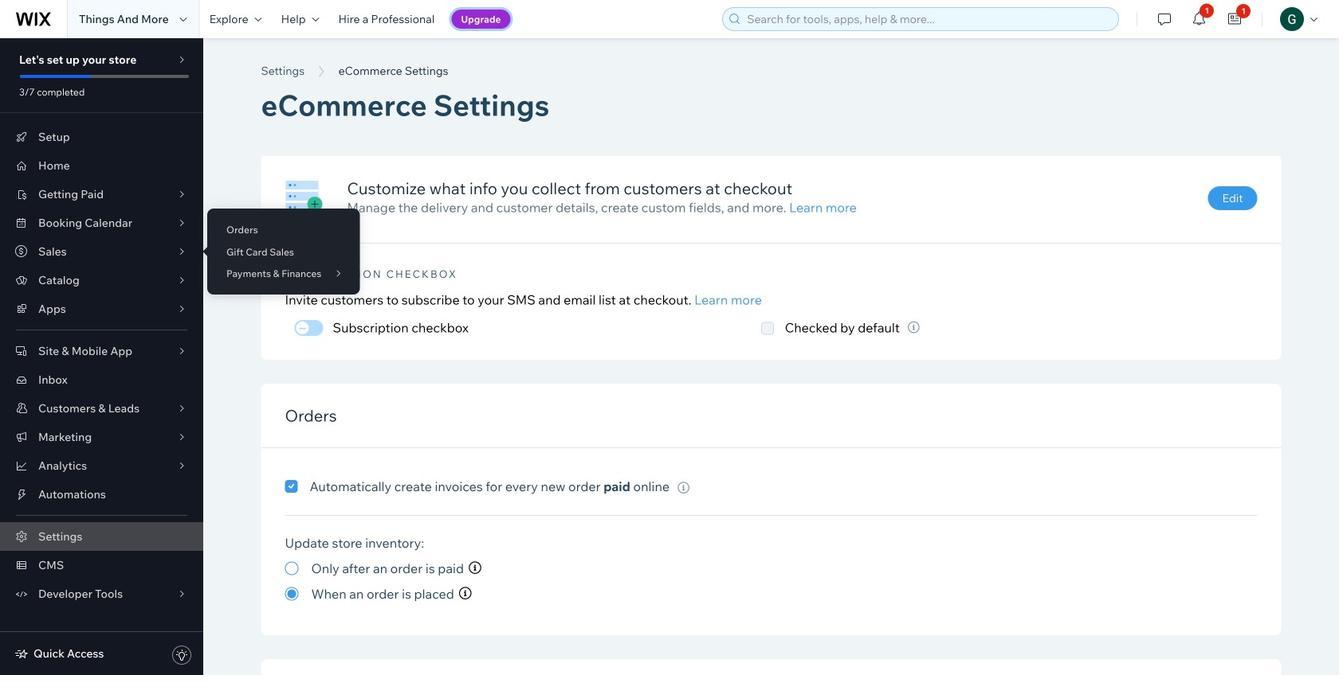 Task type: describe. For each thing, give the bounding box(es) containing it.
2 vertical spatial info tooltip image
[[459, 588, 472, 601]]

sidebar element
[[0, 38, 203, 676]]



Task type: vqa. For each thing, say whether or not it's contained in the screenshot.
top info tooltip image
yes



Task type: locate. For each thing, give the bounding box(es) containing it.
1 vertical spatial info tooltip image
[[469, 562, 481, 576]]

info tooltip image
[[678, 482, 690, 494], [469, 562, 481, 576], [459, 588, 472, 601]]

0 vertical spatial info tooltip image
[[678, 482, 690, 494]]

Search for tools, apps, help & more... field
[[742, 8, 1114, 30]]

info tooltip image
[[908, 322, 920, 334]]



